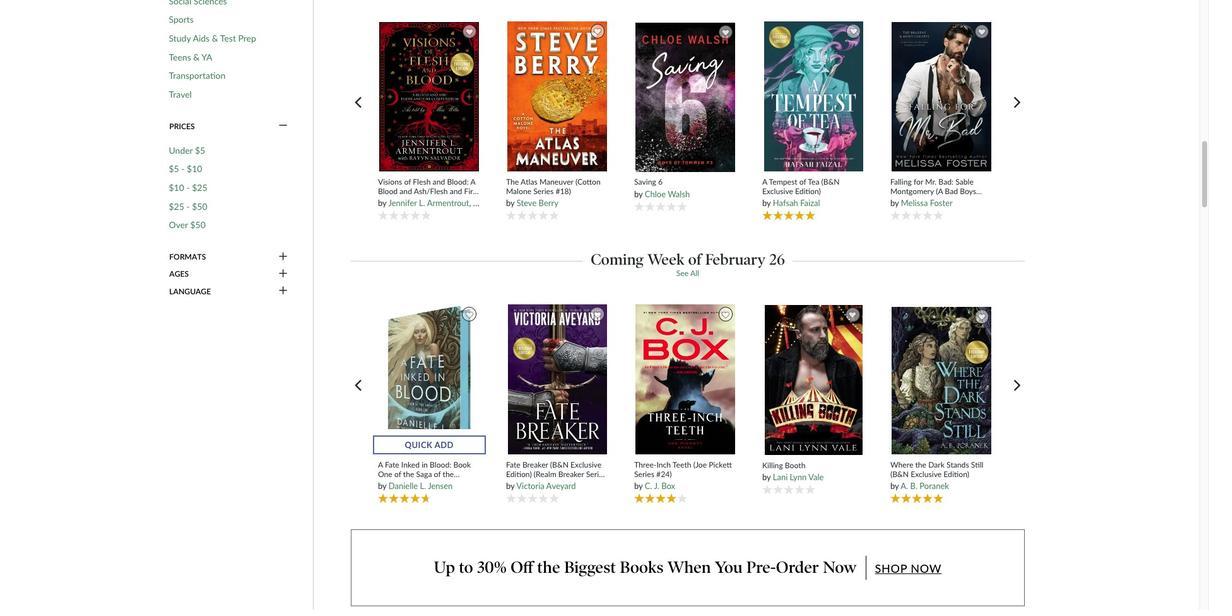 Task type: vqa. For each thing, say whether or not it's contained in the screenshot.
'DARK' to the bottom
yes



Task type: locate. For each thing, give the bounding box(es) containing it.
victoria aveyard link
[[516, 482, 576, 492]]

a fate inked in blood: book one of the saga of the unfated link
[[378, 461, 481, 489]]

series down three-
[[634, 470, 654, 480]]

over $50
[[169, 220, 206, 231]]

up
[[434, 559, 455, 578]]

(b&n inside fate breaker (b&n exclusive edition) (realm breaker series #3)
[[550, 461, 569, 470]]

breaker
[[522, 461, 548, 470], [558, 470, 584, 480]]

l. down saga
[[420, 482, 426, 492]]

see
[[676, 269, 689, 278]]

1 vertical spatial &
[[193, 52, 200, 62]]

mr.
[[925, 177, 937, 187]]

minus image
[[279, 121, 287, 132]]

by down one
[[378, 482, 386, 492]]

edition) inside a tempest of tea (b&n exclusive edition) by hafsah faizal
[[795, 187, 821, 196]]

a for the
[[378, 461, 383, 470]]

crossover
[[928, 196, 961, 206]]

0 horizontal spatial and
[[400, 187, 412, 196]]

by left 'melissa'
[[890, 198, 899, 208]]

killing booth by lani lynn vale
[[762, 461, 824, 483]]

0 horizontal spatial now
[[823, 559, 857, 578]]

chloe
[[645, 189, 666, 199]]

edition) down stands
[[944, 470, 969, 480]]

a up one
[[378, 461, 383, 470]]

1 vertical spatial $50
[[190, 220, 206, 231]]

where the dark stands still (b&n exclusive edition) image
[[891, 307, 992, 456]]

series inside the atlas maneuver (cotton malone series #18) by steve berry
[[533, 187, 554, 196]]

by inside a tempest of tea (b&n exclusive edition) by hafsah faizal
[[762, 198, 771, 208]]

killing
[[762, 461, 783, 471]]

victoria
[[516, 482, 544, 492]]

now right shop
[[911, 562, 942, 576]]

and up by jennifer l. armentrout , rayvn salvador
[[450, 187, 462, 196]]

order
[[776, 559, 819, 578]]

dark left stands
[[928, 461, 945, 470]]

fate
[[385, 461, 399, 470], [506, 461, 520, 470]]

travel link
[[169, 89, 192, 100]]

by left a. at the bottom of page
[[890, 482, 899, 492]]

blood: up "fire"
[[447, 177, 469, 187]]

- for $10
[[186, 182, 190, 193]]

- inside the $10 - $25 link
[[186, 182, 190, 193]]

1 horizontal spatial fate
[[506, 461, 520, 470]]

(b&n inside a tempest of tea (b&n exclusive edition) by hafsah faizal
[[821, 177, 840, 187]]

- up $25 - $50
[[186, 182, 190, 193]]

now right order
[[823, 559, 857, 578]]

a left tempest
[[762, 177, 767, 187]]

plus image for formats
[[279, 252, 287, 263]]

add
[[435, 441, 454, 451]]

$25 up over
[[169, 201, 184, 212]]

by inside saving 6 by chloe walsh
[[634, 189, 643, 199]]

a inside a tempest of tea (b&n exclusive edition) by hafsah faizal
[[762, 177, 767, 187]]

(b&n down where
[[890, 470, 909, 480]]

1 horizontal spatial $5
[[195, 145, 205, 156]]

dark
[[909, 196, 926, 206], [928, 461, 945, 470]]

& left test
[[212, 33, 218, 44]]

(b&n right tea
[[821, 177, 840, 187]]

2 horizontal spatial series
[[634, 470, 654, 480]]

- down the $10 - $25 link in the left top of the page
[[186, 201, 190, 212]]

1 horizontal spatial &
[[212, 33, 218, 44]]

plus image down plus icon
[[279, 286, 287, 297]]

0 vertical spatial l.
[[419, 198, 425, 208]]

0 horizontal spatial a
[[378, 461, 383, 470]]

1 horizontal spatial series
[[586, 470, 606, 480]]

0 horizontal spatial series
[[533, 187, 554, 196]]

0 vertical spatial $5
[[195, 145, 205, 156]]

0 vertical spatial $25
[[192, 182, 207, 193]]

a for hafsah
[[762, 177, 767, 187]]

0 horizontal spatial dark
[[909, 196, 926, 206]]

a tempest of tea (b&n exclusive edition) by hafsah faizal
[[762, 177, 840, 208]]

$50 inside "link"
[[192, 201, 207, 212]]

edition)
[[795, 187, 821, 196], [378, 206, 404, 215], [506, 470, 532, 480], [944, 470, 969, 480]]

series inside "three-inch teeth (joe pickett series #24) by c. j. box"
[[634, 470, 654, 480]]

edition) down compendium
[[378, 206, 404, 215]]

0 vertical spatial -
[[181, 164, 185, 174]]

prep
[[238, 33, 256, 44]]

by inside "three-inch teeth (joe pickett series #24) by c. j. box"
[[634, 482, 643, 492]]

fate inside fate breaker (b&n exclusive edition) (realm breaker series #3)
[[506, 461, 520, 470]]

blood: inside a fate inked in blood: book one of the saga of the unfated
[[430, 461, 451, 470]]

the atlas maneuver (cotton malone series #18) image
[[507, 21, 608, 173]]

bad:
[[939, 177, 954, 187]]

2 vertical spatial -
[[186, 201, 190, 212]]

and up ash/flesh
[[433, 177, 445, 187]]

l.
[[419, 198, 425, 208], [420, 482, 426, 492]]

chloe walsh link
[[645, 189, 690, 199]]

edition) up #3) at the bottom of the page
[[506, 470, 532, 480]]

where the dark stands still (b&n exclusive edition) by a. b. poranek
[[890, 461, 983, 492]]

0 horizontal spatial $10
[[169, 182, 184, 193]]

one
[[378, 470, 392, 480]]

by left hafsah
[[762, 198, 771, 208]]

series up berry
[[533, 187, 554, 196]]

$25 up $25 - $50
[[192, 182, 207, 193]]

(b&n
[[821, 177, 840, 187], [425, 196, 443, 206], [550, 461, 569, 470], [890, 470, 909, 480]]

jennifer l. armentrout link
[[388, 198, 469, 208]]

1 vertical spatial -
[[186, 182, 190, 193]]

0 horizontal spatial breaker
[[522, 461, 548, 470]]

1 horizontal spatial and
[[433, 177, 445, 187]]

by down blood
[[378, 198, 386, 208]]

flesh
[[413, 177, 431, 187]]

the
[[915, 461, 926, 470], [403, 470, 414, 480], [443, 470, 454, 480], [537, 559, 560, 578]]

$10 down $5 - $10 link
[[169, 182, 184, 193]]

exclusive up aveyard
[[571, 461, 601, 470]]

exclusive down tempest
[[762, 187, 793, 196]]

aveyard
[[546, 482, 576, 492]]

0 horizontal spatial fate
[[385, 461, 399, 470]]

by
[[634, 189, 643, 199], [378, 198, 386, 208], [506, 198, 515, 208], [762, 198, 771, 208], [890, 198, 899, 208], [762, 473, 771, 483], [378, 482, 386, 492], [506, 482, 515, 492], [634, 482, 643, 492], [890, 482, 899, 492]]

edition) down tea
[[795, 187, 821, 196]]

exclusive inside a tempest of tea (b&n exclusive edition) by hafsah faizal
[[762, 187, 793, 196]]

0 vertical spatial dark
[[909, 196, 926, 206]]

the atlas maneuver (cotton malone series #18) by steve berry
[[506, 177, 601, 208]]

$25 inside "link"
[[169, 201, 184, 212]]

transportation
[[169, 70, 225, 81]]

by left c.
[[634, 482, 643, 492]]

the atlas maneuver (cotton malone series #18) link
[[506, 177, 609, 196]]

when
[[668, 559, 711, 578]]

2 horizontal spatial and
[[450, 187, 462, 196]]

and up compendium
[[400, 187, 412, 196]]

killing booth image
[[764, 305, 863, 456]]

1 vertical spatial dark
[[928, 461, 945, 470]]

(a
[[936, 187, 943, 196]]

for
[[914, 177, 923, 187]]

series right (realm
[[586, 470, 606, 480]]

visions of flesh and blood: a blood and ash/flesh and fire compendium (b&n exclusive edition) link
[[378, 177, 481, 215]]

2 fate from the left
[[506, 461, 520, 470]]

blood: inside visions of flesh and blood: a blood and ash/flesh and fire compendium (b&n exclusive edition)
[[447, 177, 469, 187]]

1 fate from the left
[[385, 461, 399, 470]]

& left the ya at left top
[[193, 52, 200, 62]]

three-inch teeth (joe pickett series #24) link
[[634, 461, 737, 480]]

of
[[404, 177, 411, 187], [799, 177, 806, 187], [688, 251, 702, 269], [394, 470, 401, 480], [434, 470, 441, 480]]

- inside $25 - $50 "link"
[[186, 201, 190, 212]]

of up jensen
[[434, 470, 441, 480]]

of left flesh
[[404, 177, 411, 187]]

$10
[[187, 164, 202, 174], [169, 182, 184, 193]]

blood: right in
[[430, 461, 451, 470]]

the right where
[[915, 461, 926, 470]]

1 plus image from the top
[[279, 252, 287, 263]]

edition) inside visions of flesh and blood: a blood and ash/flesh and fire compendium (b&n exclusive edition)
[[378, 206, 404, 215]]

0 horizontal spatial $5
[[169, 164, 179, 174]]

$25
[[192, 182, 207, 193], [169, 201, 184, 212]]

falling for mr. bad: sable montgomery (a bad boys after dark crossover novel)
[[890, 177, 985, 206]]

0 vertical spatial $10
[[187, 164, 202, 174]]

formats button
[[169, 252, 289, 263]]

0 vertical spatial blood:
[[447, 177, 469, 187]]

(b&n down ash/flesh
[[425, 196, 443, 206]]

study aids & test prep
[[169, 33, 256, 44]]

maneuver
[[539, 177, 574, 187]]

exclusive down "fire"
[[445, 196, 476, 206]]

l. down ash/flesh
[[419, 198, 425, 208]]

of left tea
[[799, 177, 806, 187]]

$5 right under
[[195, 145, 205, 156]]

b.
[[910, 482, 918, 492]]

shop now
[[875, 562, 942, 576]]

$5 down under
[[169, 164, 179, 174]]

fate breaker (b&n exclusive edition) (realm breaker series #3) link
[[506, 461, 609, 489]]

teens
[[169, 52, 191, 62]]

dark down montgomery
[[909, 196, 926, 206]]

breaker up (realm
[[522, 461, 548, 470]]

exclusive up a. b. poranek link
[[911, 470, 942, 480]]

blood
[[378, 187, 398, 196]]

saving 6 image
[[635, 22, 736, 173]]

breaker up aveyard
[[558, 470, 584, 480]]

2 plus image from the top
[[279, 286, 287, 297]]

-
[[181, 164, 185, 174], [186, 182, 190, 193], [186, 201, 190, 212]]

transportation link
[[169, 70, 225, 81]]

rayvn salvador link
[[473, 198, 528, 208]]

a inside a fate inked in blood: book one of the saga of the unfated
[[378, 461, 383, 470]]

2 horizontal spatial a
[[762, 177, 767, 187]]

to
[[459, 559, 473, 578]]

steve berry link
[[517, 198, 558, 208]]

a up "fire"
[[470, 177, 475, 187]]

1 horizontal spatial breaker
[[558, 470, 584, 480]]

fate up #3) at the bottom of the page
[[506, 461, 520, 470]]

foster
[[930, 198, 953, 208]]

fire
[[464, 187, 477, 196]]

shop
[[875, 562, 907, 576]]

0 horizontal spatial $25
[[169, 201, 184, 212]]

- down under
[[181, 164, 185, 174]]

the down inked
[[403, 470, 414, 480]]

week
[[647, 251, 685, 269]]

blood:
[[447, 177, 469, 187], [430, 461, 451, 470]]

quick add button
[[373, 436, 486, 455]]

0 vertical spatial breaker
[[522, 461, 548, 470]]

falling
[[890, 177, 912, 187]]

fate up one
[[385, 461, 399, 470]]

$50 right over
[[190, 220, 206, 231]]

0 vertical spatial plus image
[[279, 252, 287, 263]]

- inside $5 - $10 link
[[181, 164, 185, 174]]

series inside fate breaker (b&n exclusive edition) (realm breaker series #3)
[[586, 470, 606, 480]]

fate breaker (b&n exclusive edition) (realm breaker series #3)
[[506, 461, 606, 489]]

1 horizontal spatial dark
[[928, 461, 945, 470]]

see all link
[[676, 269, 699, 278]]

melissa
[[901, 198, 928, 208]]

&
[[212, 33, 218, 44], [193, 52, 200, 62]]

l. for jensen
[[420, 482, 426, 492]]

1 vertical spatial $25
[[169, 201, 184, 212]]

1 vertical spatial blood:
[[430, 461, 451, 470]]

unfated
[[378, 480, 405, 489]]

pickett
[[709, 461, 732, 470]]

by inside the atlas maneuver (cotton malone series #18) by steve berry
[[506, 198, 515, 208]]

exclusive
[[762, 187, 793, 196], [445, 196, 476, 206], [571, 461, 601, 470], [911, 470, 942, 480]]

c. j. box link
[[645, 482, 675, 492]]

plus image up plus icon
[[279, 252, 287, 263]]

by down killing
[[762, 473, 771, 483]]

1 horizontal spatial a
[[470, 177, 475, 187]]

plus image
[[279, 252, 287, 263], [279, 286, 287, 297]]

series for steve
[[533, 187, 554, 196]]

0 horizontal spatial &
[[193, 52, 200, 62]]

$50 down the $10 - $25 link in the left top of the page
[[192, 201, 207, 212]]

sports
[[169, 14, 194, 25]]

of up all
[[688, 251, 702, 269]]

(b&n up (realm
[[550, 461, 569, 470]]

0 vertical spatial $50
[[192, 201, 207, 212]]

$10 up $10 - $25
[[187, 164, 202, 174]]

by down saving
[[634, 189, 643, 199]]

1 vertical spatial plus image
[[279, 286, 287, 297]]

the up jensen
[[443, 470, 454, 480]]

by down "malone"
[[506, 198, 515, 208]]

under
[[169, 145, 193, 156]]

1 vertical spatial l.
[[420, 482, 426, 492]]



Task type: describe. For each thing, give the bounding box(es) containing it.
test
[[220, 33, 236, 44]]

where
[[890, 461, 913, 470]]

books
[[620, 559, 664, 578]]

exclusive inside where the dark stands still (b&n exclusive edition) by a. b. poranek
[[911, 470, 942, 480]]

l. for armentrout
[[419, 198, 425, 208]]

language button
[[169, 286, 289, 297]]

novel)
[[963, 196, 985, 206]]

coming
[[591, 251, 644, 269]]

walsh
[[668, 189, 690, 199]]

three-inch teeth (joe pickett series #24) image
[[635, 304, 736, 456]]

the inside where the dark stands still (b&n exclusive edition) by a. b. poranek
[[915, 461, 926, 470]]

boys
[[960, 187, 976, 196]]

hafsah faizal link
[[773, 198, 820, 208]]

plus image
[[279, 269, 287, 280]]

saga
[[416, 470, 432, 480]]

pre-
[[746, 559, 776, 578]]

lani
[[773, 473, 788, 483]]

ages button
[[169, 269, 289, 280]]

the right off
[[537, 559, 560, 578]]

falling for mr. bad: sable montgomery (a bad boys after dark crossover novel) image
[[891, 21, 992, 173]]

compendium
[[378, 196, 423, 206]]

melissa foster link
[[901, 198, 953, 208]]

danielle
[[389, 482, 418, 492]]

aids
[[193, 33, 210, 44]]

,
[[469, 198, 471, 208]]

february
[[705, 251, 766, 269]]

1 vertical spatial $5
[[169, 164, 179, 174]]

coming week of february 26 see all
[[591, 251, 785, 278]]

- for $25
[[186, 201, 190, 212]]

$25 - $50 link
[[169, 201, 207, 212]]

under $5 link
[[169, 145, 205, 156]]

fate inside a fate inked in blood: book one of the saga of the unfated
[[385, 461, 399, 470]]

formats
[[169, 252, 206, 262]]

edition) inside where the dark stands still (b&n exclusive edition) by a. b. poranek
[[944, 470, 969, 480]]

you
[[715, 559, 742, 578]]

(realm
[[534, 470, 556, 480]]

all
[[690, 269, 699, 278]]

vale
[[808, 473, 824, 483]]

by inside where the dark stands still (b&n exclusive edition) by a. b. poranek
[[890, 482, 899, 492]]

plus image for language
[[279, 286, 287, 297]]

#18)
[[556, 187, 571, 196]]

jensen
[[428, 482, 453, 492]]

series for c.
[[634, 470, 654, 480]]

box
[[661, 482, 675, 492]]

biggest
[[564, 559, 616, 578]]

exclusive inside fate breaker (b&n exclusive edition) (realm breaker series #3)
[[571, 461, 601, 470]]

tea
[[808, 177, 819, 187]]

dark inside falling for mr. bad: sable montgomery (a bad boys after dark crossover novel)
[[909, 196, 926, 206]]

a fate inked in blood: book one of the saga of the unfated image
[[379, 304, 480, 456]]

berry
[[539, 198, 558, 208]]

1 horizontal spatial $10
[[187, 164, 202, 174]]

the
[[506, 177, 519, 187]]

ash/flesh
[[414, 187, 448, 196]]

26
[[769, 251, 785, 269]]

lani lynn vale link
[[773, 473, 824, 483]]

a fate inked in blood: book one of the saga of the unfated
[[378, 461, 471, 489]]

three-inch teeth (joe pickett series #24) by c. j. box
[[634, 461, 732, 492]]

atlas
[[521, 177, 538, 187]]

ages
[[169, 270, 189, 279]]

by left victoria
[[506, 482, 515, 492]]

6
[[658, 178, 663, 187]]

saving
[[634, 178, 656, 187]]

$5 - $10
[[169, 164, 202, 174]]

by jennifer l. armentrout , rayvn salvador
[[378, 198, 528, 208]]

poranek
[[920, 482, 949, 492]]

where the dark stands still (b&n exclusive edition) link
[[890, 461, 993, 480]]

off
[[510, 559, 533, 578]]

teens & ya
[[169, 52, 212, 62]]

ya
[[201, 52, 212, 62]]

edition) inside fate breaker (b&n exclusive edition) (realm breaker series #3)
[[506, 470, 532, 480]]

a tempest of tea (b&n exclusive edition) image
[[763, 21, 864, 173]]

(cotton
[[575, 177, 601, 187]]

exclusive inside visions of flesh and blood: a blood and ash/flesh and fire compendium (b&n exclusive edition)
[[445, 196, 476, 206]]

dark inside where the dark stands still (b&n exclusive edition) by a. b. poranek
[[928, 461, 945, 470]]

sports link
[[169, 14, 194, 25]]

inch
[[657, 461, 671, 470]]

a tempest of tea (b&n exclusive edition) link
[[762, 177, 865, 196]]

0 vertical spatial &
[[212, 33, 218, 44]]

under $5
[[169, 145, 205, 156]]

- for $5
[[181, 164, 185, 174]]

hafsah
[[773, 198, 798, 208]]

a inside visions of flesh and blood: a blood and ash/flesh and fire compendium (b&n exclusive edition)
[[470, 177, 475, 187]]

by inside the killing booth by lani lynn vale
[[762, 473, 771, 483]]

by victoria aveyard
[[506, 482, 576, 492]]

1 horizontal spatial now
[[911, 562, 942, 576]]

steve
[[517, 198, 537, 208]]

quick add
[[405, 441, 454, 451]]

bad
[[945, 187, 958, 196]]

(b&n inside where the dark stands still (b&n exclusive edition) by a. b. poranek
[[890, 470, 909, 480]]

of inside visions of flesh and blood: a blood and ash/flesh and fire compendium (b&n exclusive edition)
[[404, 177, 411, 187]]

tempest
[[769, 177, 797, 187]]

over $50 link
[[169, 220, 206, 231]]

of inside "coming week of february 26 see all"
[[688, 251, 702, 269]]

c.
[[645, 482, 652, 492]]

of up unfated
[[394, 470, 401, 480]]

rayvn
[[473, 198, 495, 208]]

inked
[[401, 461, 420, 470]]

blood: for ,
[[447, 177, 469, 187]]

prices button
[[169, 121, 289, 132]]

1 vertical spatial $10
[[169, 182, 184, 193]]

blood: for by danielle l. jensen
[[430, 461, 451, 470]]

visions of flesh and blood: a blood and ash/flesh and fire compendium (b&n exclusive edition) image
[[379, 21, 480, 173]]

$10 - $25 link
[[169, 182, 207, 193]]

prices
[[169, 122, 195, 131]]

of inside a tempest of tea (b&n exclusive edition) by hafsah faizal
[[799, 177, 806, 187]]

1 vertical spatial breaker
[[558, 470, 584, 480]]

killing booth link
[[762, 461, 865, 471]]

still
[[971, 461, 983, 470]]

in
[[422, 461, 428, 470]]

by melissa foster
[[890, 198, 953, 208]]

(b&n inside visions of flesh and blood: a blood and ash/flesh and fire compendium (b&n exclusive edition)
[[425, 196, 443, 206]]

jennifer
[[388, 198, 417, 208]]

30%
[[477, 559, 507, 578]]

three-
[[634, 461, 657, 470]]

1 horizontal spatial $25
[[192, 182, 207, 193]]

lynn
[[790, 473, 807, 483]]

montgomery
[[890, 187, 934, 196]]

saving 6 link
[[634, 178, 737, 187]]

fate breaker (b&n exclusive edition) (realm breaker series #3) image
[[507, 304, 608, 456]]

$5 - $10 link
[[169, 164, 202, 175]]

visions of flesh and blood: a blood and ash/flesh and fire compendium (b&n exclusive edition)
[[378, 177, 477, 215]]



